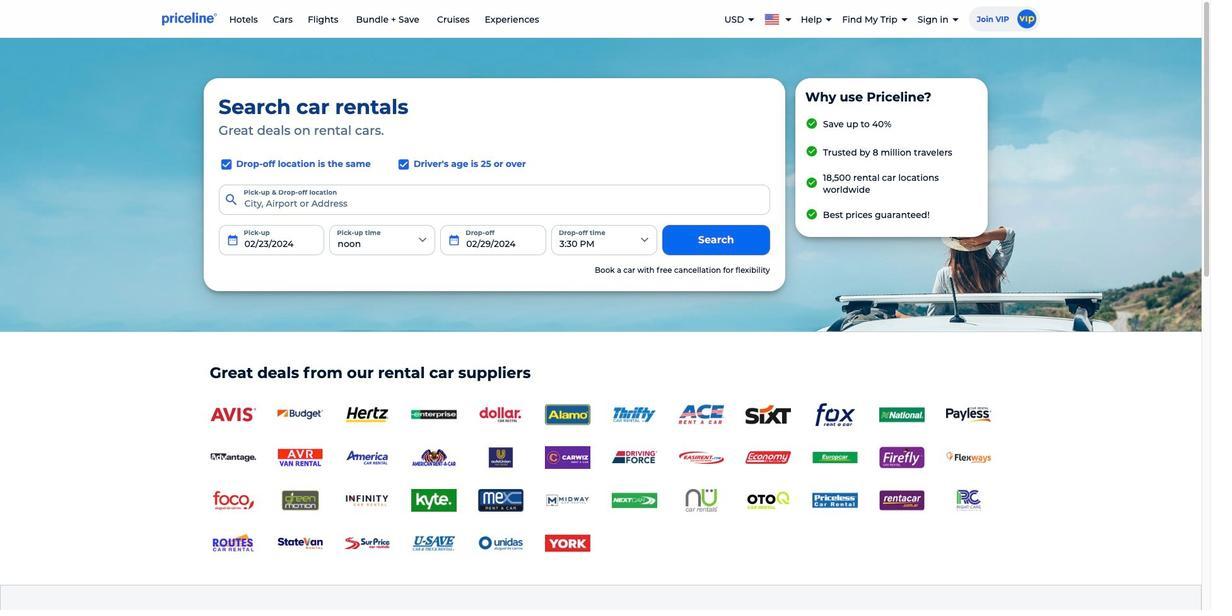 Task type: describe. For each thing, give the bounding box(es) containing it.
priceline.com home image
[[162, 12, 217, 26]]

mex image
[[478, 490, 523, 512]]

nü image
[[679, 490, 724, 512]]

unidas image
[[478, 533, 523, 555]]

fox image
[[812, 404, 858, 427]]

autounion image
[[478, 447, 523, 470]]

dollar image
[[478, 404, 523, 427]]

foco image
[[210, 490, 256, 512]]

calendar image
[[226, 234, 239, 247]]

europcar image
[[812, 447, 858, 470]]

kyte image
[[411, 490, 456, 512]]

u save image
[[411, 533, 456, 555]]

nextcar image
[[612, 490, 657, 512]]

american image
[[411, 447, 456, 470]]

enterprise image
[[411, 404, 456, 427]]

priceless image
[[812, 490, 858, 512]]

routes image
[[210, 533, 256, 555]]

surprice image
[[344, 533, 390, 555]]

alamo image
[[545, 404, 590, 427]]

green motion image
[[277, 490, 323, 512]]

right cars image
[[946, 490, 992, 512]]

budget image
[[277, 404, 323, 427]]

infinity image
[[344, 490, 390, 512]]

otoq image
[[745, 490, 791, 512]]

easirent image
[[679, 447, 724, 470]]

america car rental image
[[344, 447, 390, 470]]

thrifty image
[[612, 404, 657, 427]]

economy image
[[745, 447, 791, 470]]

avis image
[[210, 404, 256, 427]]



Task type: locate. For each thing, give the bounding box(es) containing it.
payless image
[[946, 407, 992, 423]]

calendar image
[[448, 234, 461, 247]]

rentacar image
[[879, 490, 925, 512]]

advantage image
[[210, 447, 256, 470]]

City, Airport or Address text field
[[219, 185, 770, 215]]

midway image
[[545, 490, 590, 512]]

carwiz image
[[545, 447, 590, 470]]

firefly image
[[879, 447, 925, 470]]

Drop-off field
[[441, 225, 546, 255]]

sixt image
[[745, 404, 791, 427]]

vip badge icon image
[[1017, 9, 1036, 28]]

national image
[[879, 404, 925, 427]]

Pick-up field
[[219, 225, 325, 255]]

ace image
[[679, 404, 724, 427]]

flexways image
[[946, 447, 992, 470]]

driving force image
[[612, 447, 657, 470]]

airport van rental image
[[277, 447, 323, 470]]

york image
[[545, 533, 590, 555]]

state van rental image
[[277, 533, 323, 555]]

hertz image
[[344, 404, 390, 427]]

en us image
[[765, 12, 785, 25]]



Task type: vqa. For each thing, say whether or not it's contained in the screenshot.
second photo carousel region from the top of the page
no



